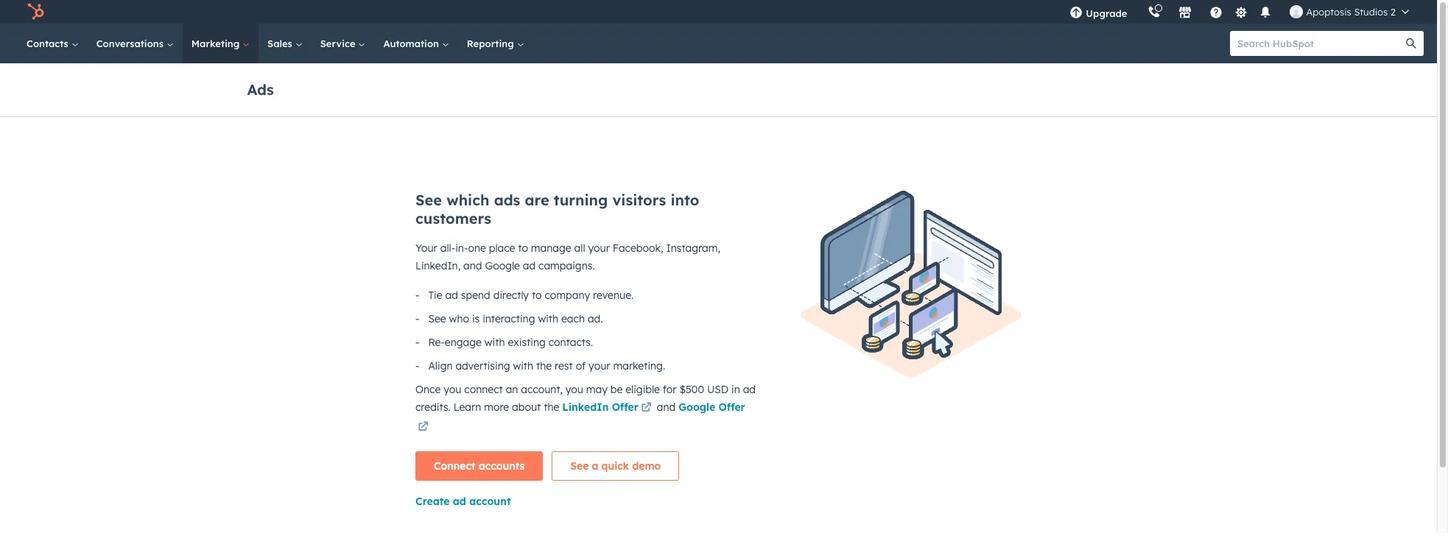 Task type: describe. For each thing, give the bounding box(es) containing it.
rest
[[555, 360, 573, 373]]

create ad account
[[416, 495, 511, 508]]

advertising
[[456, 360, 510, 373]]

see a quick demo button
[[552, 452, 680, 481]]

about
[[512, 401, 541, 414]]

upgrade image
[[1070, 7, 1083, 20]]

more
[[484, 401, 509, 414]]

2 link opens in a new window image from the top
[[418, 422, 428, 433]]

linkedin
[[562, 401, 609, 414]]

contacts.
[[549, 336, 593, 349]]

help image
[[1210, 7, 1224, 20]]

interacting
[[483, 312, 535, 326]]

company
[[545, 289, 590, 302]]

account
[[470, 495, 511, 508]]

engage
[[445, 336, 482, 349]]

be
[[611, 383, 623, 396]]

into
[[671, 191, 700, 209]]

calling icon image
[[1148, 6, 1162, 19]]

ads
[[247, 80, 274, 98]]

automation
[[383, 38, 442, 49]]

ad inside your all-in-one place to manage all your facebook, instagram, linkedin, and google ad campaigns.
[[523, 259, 536, 273]]

align advertising with the rest of your marketing.
[[428, 360, 665, 373]]

connect
[[464, 383, 503, 396]]

1 you from the left
[[444, 383, 462, 396]]

contacts link
[[18, 24, 87, 63]]

2 horizontal spatial with
[[538, 312, 559, 326]]

in-
[[456, 242, 468, 255]]

instagram,
[[666, 242, 721, 255]]

facebook,
[[613, 242, 664, 255]]

with for existing
[[485, 336, 505, 349]]

ad right create
[[453, 495, 466, 508]]

who
[[449, 312, 469, 326]]

tara schultz image
[[1291, 5, 1304, 18]]

quick
[[602, 460, 629, 473]]

revenue.
[[593, 289, 634, 302]]

ad inside once you connect an account, you may be eligible for $500 usd in ad credits. learn more about the
[[743, 383, 756, 396]]

eligible
[[626, 383, 660, 396]]

is
[[472, 312, 480, 326]]

see for see a quick demo
[[570, 460, 589, 473]]

place
[[489, 242, 515, 255]]

connect accounts link
[[416, 452, 543, 481]]

help button
[[1204, 0, 1229, 24]]

see who is interacting with each ad.
[[428, 312, 603, 326]]

manage
[[531, 242, 572, 255]]

all-
[[440, 242, 456, 255]]

hubspot image
[[27, 3, 44, 21]]

offer for google offer
[[719, 401, 746, 414]]

search button
[[1399, 31, 1424, 56]]

once
[[416, 383, 441, 396]]

campaigns.
[[539, 259, 595, 273]]

conversations
[[96, 38, 166, 49]]

customers
[[416, 209, 491, 228]]

see a quick demo
[[570, 460, 661, 473]]

marketing
[[191, 38, 242, 49]]

search image
[[1407, 38, 1417, 49]]

marketplaces button
[[1170, 0, 1201, 24]]

apoptosis
[[1307, 6, 1352, 18]]

2 you from the left
[[566, 383, 584, 396]]

connect
[[434, 460, 476, 473]]

each
[[561, 312, 585, 326]]

Search HubSpot search field
[[1231, 31, 1411, 56]]

your all-in-one place to manage all your facebook, instagram, linkedin, and google ad campaigns.
[[416, 242, 721, 273]]

ad right tie
[[445, 289, 458, 302]]

for
[[663, 383, 677, 396]]

see which ads are turning visitors into customers
[[416, 191, 700, 228]]

connect accounts
[[434, 460, 525, 473]]

apoptosis studios 2 button
[[1282, 0, 1418, 24]]

notifications button
[[1254, 0, 1279, 24]]

hubspot link
[[18, 3, 55, 21]]

linkedin,
[[416, 259, 461, 273]]

1 vertical spatial your
[[589, 360, 611, 373]]

re-
[[428, 336, 445, 349]]

tie ad spend directly to company revenue.
[[428, 289, 634, 302]]

and inside your all-in-one place to manage all your facebook, instagram, linkedin, and google ad campaigns.
[[464, 259, 482, 273]]



Task type: locate. For each thing, give the bounding box(es) containing it.
marketing link
[[183, 24, 259, 63]]

settings image
[[1235, 6, 1248, 20]]

are
[[525, 191, 549, 209]]

1 vertical spatial the
[[544, 401, 560, 414]]

may
[[586, 383, 608, 396]]

offer for linkedin offer
[[612, 401, 639, 414]]

directly
[[493, 289, 529, 302]]

link opens in a new window image
[[641, 400, 652, 418], [641, 403, 652, 414]]

google
[[485, 259, 520, 273], [679, 401, 716, 414]]

which
[[447, 191, 490, 209]]

align
[[428, 360, 453, 373]]

ad
[[523, 259, 536, 273], [445, 289, 458, 302], [743, 383, 756, 396], [453, 495, 466, 508]]

0 horizontal spatial you
[[444, 383, 462, 396]]

of
[[576, 360, 586, 373]]

ads
[[494, 191, 521, 209]]

contacts
[[27, 38, 71, 49]]

calling icon button
[[1142, 2, 1167, 21]]

1 offer from the left
[[612, 401, 639, 414]]

demo
[[632, 460, 661, 473]]

linkedin offer link
[[562, 400, 654, 418]]

once you connect an account, you may be eligible for $500 usd in ad credits. learn more about the
[[416, 383, 756, 414]]

$500
[[680, 383, 704, 396]]

see left a
[[570, 460, 589, 473]]

notifications image
[[1260, 7, 1273, 20]]

2
[[1391, 6, 1396, 18]]

see inside see which ads are turning visitors into customers
[[416, 191, 442, 209]]

upgrade
[[1086, 7, 1128, 19]]

0 vertical spatial see
[[416, 191, 442, 209]]

0 vertical spatial and
[[464, 259, 482, 273]]

0 vertical spatial with
[[538, 312, 559, 326]]

ad right the in
[[743, 383, 756, 396]]

linkedin offer
[[562, 401, 639, 414]]

0 horizontal spatial google
[[485, 259, 520, 273]]

see for see which ads are turning visitors into customers
[[416, 191, 442, 209]]

reporting
[[467, 38, 517, 49]]

create
[[416, 495, 450, 508]]

0 vertical spatial the
[[536, 360, 552, 373]]

reporting link
[[458, 24, 533, 63]]

1 vertical spatial to
[[532, 289, 542, 302]]

0 vertical spatial your
[[588, 242, 610, 255]]

re-engage with existing contacts.
[[428, 336, 593, 349]]

2 vertical spatial with
[[513, 360, 534, 373]]

google offer link
[[416, 401, 746, 437]]

service
[[320, 38, 358, 49]]

a
[[592, 460, 599, 473]]

see left the which
[[416, 191, 442, 209]]

service link
[[311, 24, 375, 63]]

0 horizontal spatial and
[[464, 259, 482, 273]]

1 link opens in a new window image from the top
[[641, 400, 652, 418]]

1 horizontal spatial to
[[532, 289, 542, 302]]

menu
[[1060, 0, 1420, 24]]

1 link opens in a new window image from the top
[[418, 419, 428, 437]]

in
[[732, 383, 740, 396]]

spend
[[461, 289, 491, 302]]

to right directly
[[532, 289, 542, 302]]

you up linkedin
[[566, 383, 584, 396]]

1 horizontal spatial and
[[654, 401, 679, 414]]

1 horizontal spatial offer
[[719, 401, 746, 414]]

with left each
[[538, 312, 559, 326]]

one
[[468, 242, 486, 255]]

ad.
[[588, 312, 603, 326]]

create ad account button
[[416, 495, 511, 508]]

and down for
[[654, 401, 679, 414]]

marketplaces image
[[1179, 7, 1193, 20]]

0 horizontal spatial with
[[485, 336, 505, 349]]

accounts
[[479, 460, 525, 473]]

visitors
[[613, 191, 666, 209]]

existing
[[508, 336, 546, 349]]

menu item
[[1138, 0, 1141, 24]]

0 horizontal spatial to
[[518, 242, 528, 255]]

1 vertical spatial google
[[679, 401, 716, 414]]

all
[[574, 242, 586, 255]]

1 horizontal spatial you
[[566, 383, 584, 396]]

sales
[[268, 38, 295, 49]]

the down account,
[[544, 401, 560, 414]]

your right of
[[589, 360, 611, 373]]

with down existing
[[513, 360, 534, 373]]

your
[[416, 242, 438, 255]]

usd
[[707, 383, 729, 396]]

automation link
[[375, 24, 458, 63]]

apoptosis studios 2
[[1307, 6, 1396, 18]]

the inside once you connect an account, you may be eligible for $500 usd in ad credits. learn more about the
[[544, 401, 560, 414]]

menu containing apoptosis studios 2
[[1060, 0, 1420, 24]]

an
[[506, 383, 518, 396]]

link opens in a new window image inside linkedin offer link
[[641, 403, 652, 414]]

to right place
[[518, 242, 528, 255]]

see
[[416, 191, 442, 209], [428, 312, 446, 326], [570, 460, 589, 473]]

account,
[[521, 383, 563, 396]]

see inside see a quick demo button
[[570, 460, 589, 473]]

google down place
[[485, 259, 520, 273]]

learn
[[454, 401, 481, 414]]

to
[[518, 242, 528, 255], [532, 289, 542, 302]]

link opens in a new window image
[[418, 419, 428, 437], [418, 422, 428, 433]]

2 offer from the left
[[719, 401, 746, 414]]

offer down be
[[612, 401, 639, 414]]

see left who
[[428, 312, 446, 326]]

turning
[[554, 191, 608, 209]]

your inside your all-in-one place to manage all your facebook, instagram, linkedin, and google ad campaigns.
[[588, 242, 610, 255]]

with
[[538, 312, 559, 326], [485, 336, 505, 349], [513, 360, 534, 373]]

google inside your all-in-one place to manage all your facebook, instagram, linkedin, and google ad campaigns.
[[485, 259, 520, 273]]

the left rest
[[536, 360, 552, 373]]

2 link opens in a new window image from the top
[[641, 403, 652, 414]]

ad down manage
[[523, 259, 536, 273]]

with for the
[[513, 360, 534, 373]]

marketing.
[[613, 360, 665, 373]]

1 horizontal spatial google
[[679, 401, 716, 414]]

settings link
[[1232, 4, 1251, 20]]

sales link
[[259, 24, 311, 63]]

to inside your all-in-one place to manage all your facebook, instagram, linkedin, and google ad campaigns.
[[518, 242, 528, 255]]

0 horizontal spatial offer
[[612, 401, 639, 414]]

1 vertical spatial and
[[654, 401, 679, 414]]

see for see who is interacting with each ad.
[[428, 312, 446, 326]]

2 vertical spatial see
[[570, 460, 589, 473]]

offer down the in
[[719, 401, 746, 414]]

1 vertical spatial with
[[485, 336, 505, 349]]

and down one
[[464, 259, 482, 273]]

and
[[464, 259, 482, 273], [654, 401, 679, 414]]

you up learn
[[444, 383, 462, 396]]

credits.
[[416, 401, 451, 414]]

conversations link
[[87, 24, 183, 63]]

0 vertical spatial google
[[485, 259, 520, 273]]

0 vertical spatial to
[[518, 242, 528, 255]]

1 vertical spatial see
[[428, 312, 446, 326]]

your
[[588, 242, 610, 255], [589, 360, 611, 373]]

offer
[[612, 401, 639, 414], [719, 401, 746, 414]]

studios
[[1355, 6, 1388, 18]]

1 horizontal spatial with
[[513, 360, 534, 373]]

google down $500
[[679, 401, 716, 414]]

google offer
[[679, 401, 746, 414]]

tie
[[428, 289, 443, 302]]

with up advertising
[[485, 336, 505, 349]]

your right all
[[588, 242, 610, 255]]



Task type: vqa. For each thing, say whether or not it's contained in the screenshot.
bottom to
yes



